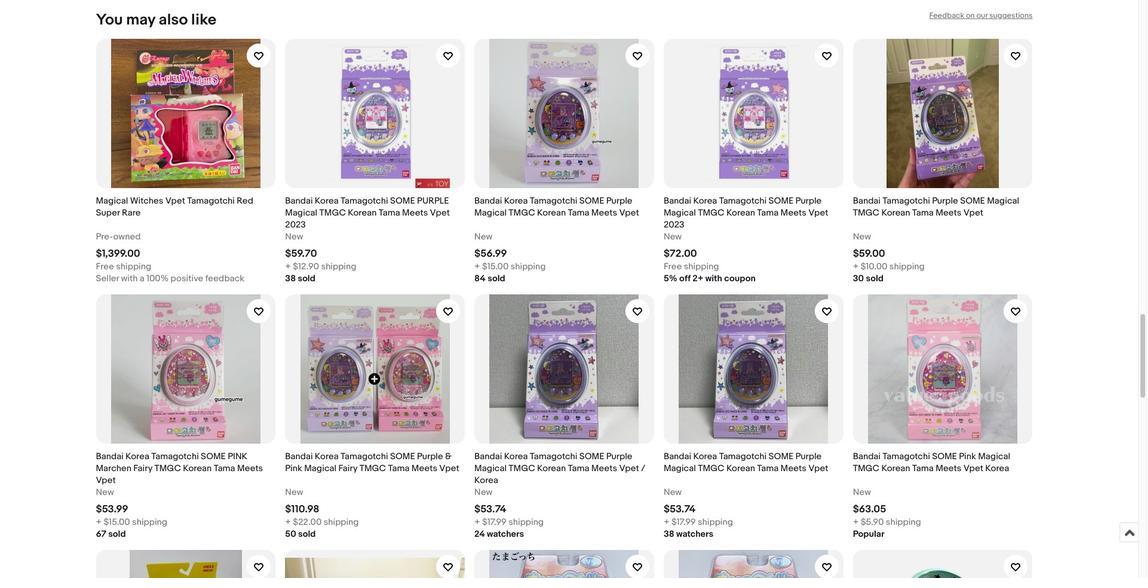 Task type: locate. For each thing, give the bounding box(es) containing it.
+ up '67'
[[96, 517, 102, 529]]

0 horizontal spatial bandai korea tamagotchi some purple magical tmgc korean tama meets vpet
[[475, 196, 639, 219]]

korea inside the bandai korea tamagotchi some purple & pink magical fairy tmgc tama meets vpet
[[315, 451, 339, 463]]

+ up 30 on the top right of the page
[[853, 261, 859, 273]]

bandai up the $59.00
[[853, 196, 881, 207]]

watchers down $53.74 text box
[[676, 529, 714, 540]]

+ $17.99 shipping text field down $53.74 text field
[[475, 517, 544, 529]]

2 $17.99 from the left
[[672, 517, 696, 529]]

1 vertical spatial $15.00
[[104, 517, 130, 529]]

30 sold text field
[[853, 273, 884, 285]]

+ $15.00 shipping text field down $56.99 'text field' at left top
[[475, 261, 546, 273]]

some
[[390, 196, 415, 207], [579, 196, 604, 207], [769, 196, 794, 207], [960, 196, 985, 207], [201, 451, 226, 463], [390, 451, 415, 463], [579, 451, 604, 463], [769, 451, 794, 463], [932, 451, 957, 463]]

Free shipping text field
[[96, 261, 151, 273], [664, 261, 719, 273]]

+ $15.00 shipping text field down $53.99
[[96, 517, 167, 529]]

0 horizontal spatial + $15.00 shipping text field
[[96, 517, 167, 529]]

new text field for $72.00
[[664, 232, 682, 243]]

+ $10.00 shipping text field
[[853, 261, 925, 273]]

popular
[[853, 529, 885, 540]]

purple inside the bandai korea tamagotchi some purple & pink magical fairy tmgc tama meets vpet
[[417, 451, 443, 463]]

+ up 38 sold text box
[[285, 261, 291, 273]]

new text field up $53.99
[[96, 487, 114, 499]]

+ inside new $63.05 + $5.90 shipping popular
[[853, 517, 859, 529]]

tmgc inside bandai korea tamagotchi some purple magical tmgc korean tama meets vpet 2023 new $59.70 + $12.90 shipping 38 sold
[[319, 208, 346, 219]]

fairy right marchen
[[133, 463, 152, 475]]

2 free from the left
[[664, 261, 682, 273]]

0 vertical spatial pink
[[959, 451, 976, 463]]

sold
[[298, 273, 315, 285], [488, 273, 505, 285], [866, 273, 884, 285], [108, 529, 126, 540], [298, 529, 316, 540]]

watchers right "24"
[[487, 529, 524, 540]]

New text field
[[475, 232, 493, 243], [285, 487, 303, 499], [475, 487, 493, 499], [664, 487, 682, 499]]

1 horizontal spatial fairy
[[339, 463, 358, 475]]

$53.99 text field
[[96, 504, 128, 516]]

+ $17.99 shipping text field
[[475, 517, 544, 529], [664, 517, 733, 529]]

1 $53.74 from the left
[[475, 504, 507, 516]]

new up '$72.00' text field in the right of the page
[[664, 232, 682, 243]]

0 vertical spatial bandai korea tamagotchi some purple magical tmgc korean tama meets vpet
[[475, 196, 639, 219]]

shipping inside new $56.99 + $15.00 shipping 84 sold
[[511, 261, 546, 273]]

+ down $53.74 text box
[[664, 517, 670, 529]]

tamagotchi
[[187, 196, 235, 207], [341, 196, 388, 207], [530, 196, 577, 207], [719, 196, 767, 207], [883, 196, 930, 207], [151, 451, 199, 463], [341, 451, 388, 463], [530, 451, 577, 463], [719, 451, 767, 463], [883, 451, 930, 463]]

bandai korea tamagotchi some purple magical tmgc korean tama meets vpet for $56.99
[[475, 196, 639, 219]]

+ inside new $59.00 + $10.00 shipping 30 sold
[[853, 261, 859, 273]]

new text field up $53.74 text box
[[664, 487, 682, 499]]

new up $59.70 text box
[[285, 232, 303, 243]]

+ $17.99 shipping text field down $53.74 text box
[[664, 517, 733, 529]]

1 horizontal spatial 2023
[[664, 220, 685, 231]]

sold right '67'
[[108, 529, 126, 540]]

1 + $17.99 shipping text field from the left
[[475, 517, 544, 529]]

tama inside the bandai korea tamagotchi some purple & pink magical fairy tmgc tama meets vpet
[[388, 463, 410, 475]]

$63.05 text field
[[853, 504, 886, 516]]

korea inside bandai tamagotchi some pink magical tmgc korean tama meets vpet korea
[[986, 463, 1009, 475]]

1 fairy from the left
[[133, 463, 152, 475]]

+ $17.99 shipping text field for korea
[[475, 517, 544, 529]]

new up $110.98 text field
[[285, 487, 303, 499]]

bandai korea tamagotchi some pink marchen fairy tmgc korean tama meets vpet new $53.99 + $15.00 shipping 67 sold
[[96, 451, 263, 540]]

new inside bandai korea tamagotchi some pink marchen fairy tmgc korean tama meets vpet new $53.99 + $15.00 shipping 67 sold
[[96, 487, 114, 499]]

2 fairy from the left
[[339, 463, 358, 475]]

new up $53.99
[[96, 487, 114, 499]]

korean inside bandai korea tamagotchi some purple magical tmgc korean tama meets vpet 2023 new $59.70 + $12.90 shipping 38 sold
[[348, 208, 377, 219]]

tama
[[379, 208, 400, 219], [568, 208, 589, 219], [757, 208, 779, 219], [912, 208, 934, 219], [214, 463, 235, 475], [388, 463, 410, 475], [568, 463, 589, 475], [757, 463, 779, 475], [912, 463, 934, 475]]

$110.98 text field
[[285, 504, 319, 516]]

free shipping text field down "$1,399.00" text box
[[96, 261, 151, 273]]

korean inside bandai korea tamagotchi some pink marchen fairy tmgc korean tama meets vpet new $53.99 + $15.00 shipping 67 sold
[[183, 463, 212, 475]]

67
[[96, 529, 106, 540]]

$15.00
[[482, 261, 509, 273], [104, 517, 130, 529]]

1 horizontal spatial 38
[[664, 529, 674, 540]]

meets
[[402, 208, 428, 219], [591, 208, 617, 219], [781, 208, 807, 219], [936, 208, 962, 219], [237, 463, 263, 475], [412, 463, 437, 475], [591, 463, 617, 475], [781, 463, 807, 475], [936, 463, 962, 475]]

purple inside bandai tamagotchi purple  some magical tmgc korean tama meets vpet
[[932, 196, 958, 207]]

new text field for $59.70
[[285, 232, 303, 243]]

$110.98
[[285, 504, 319, 516]]

new text field for $63.05
[[853, 487, 871, 499]]

magical inside bandai korea tamagotchi some purple magical tmgc korean tama meets vpet 2023 new $59.70 + $12.90 shipping 38 sold
[[285, 208, 317, 219]]

magical inside the "bandai korea tamagotchi some purple magical tmgc korean tama meets vpet 2023 new $72.00 free shipping 5% off 2+ with coupon"
[[664, 208, 696, 219]]

2 $53.74 from the left
[[664, 504, 696, 516]]

bandai
[[285, 196, 313, 207], [475, 196, 502, 207], [664, 196, 691, 207], [853, 196, 881, 207], [96, 451, 124, 463], [285, 451, 313, 463], [475, 451, 502, 463], [664, 451, 691, 463], [853, 451, 881, 463]]

2 + $17.99 shipping text field from the left
[[664, 517, 733, 529]]

tamagotchi inside magical witches vpet tamagotchi red super rare
[[187, 196, 235, 207]]

free inside pre-owned $1,399.00 free shipping seller with a 100% positive feedback
[[96, 261, 114, 273]]

1 horizontal spatial watchers
[[676, 529, 714, 540]]

tama inside bandai tamagotchi some pink magical tmgc korean tama meets vpet korea
[[912, 463, 934, 475]]

2 watchers from the left
[[676, 529, 714, 540]]

free
[[96, 261, 114, 273], [664, 261, 682, 273]]

sold down $12.90
[[298, 273, 315, 285]]

you
[[96, 11, 123, 30]]

0 horizontal spatial $53.74
[[475, 504, 507, 516]]

84
[[475, 273, 486, 285]]

new text field up $59.00 text box in the top of the page
[[853, 232, 871, 243]]

2023 up $59.70 text box
[[285, 220, 306, 231]]

new up the $56.99
[[475, 232, 493, 243]]

some inside the bandai korea tamagotchi some purple & pink magical fairy tmgc tama meets vpet
[[390, 451, 415, 463]]

2 2023 from the left
[[664, 220, 685, 231]]

0 vertical spatial $15.00
[[482, 261, 509, 273]]

purple
[[417, 196, 449, 207]]

$53.74 up 24 watchers text field
[[475, 504, 507, 516]]

some inside bandai korea tamagotchi some pink marchen fairy tmgc korean tama meets vpet new $53.99 + $15.00 shipping 67 sold
[[201, 451, 226, 463]]

free up seller
[[96, 261, 114, 273]]

0 horizontal spatial 2023
[[285, 220, 306, 231]]

+ up 84
[[475, 261, 480, 273]]

&
[[445, 451, 452, 463]]

+ $15.00 shipping text field for $53.99
[[96, 517, 167, 529]]

1 watchers from the left
[[487, 529, 524, 540]]

0 vertical spatial 38
[[285, 273, 296, 285]]

+ inside new $56.99 + $15.00 shipping 84 sold
[[475, 261, 480, 273]]

vpet
[[165, 196, 185, 207], [430, 208, 450, 219], [619, 208, 639, 219], [809, 208, 829, 219], [964, 208, 984, 219], [439, 463, 459, 475], [619, 463, 639, 475], [809, 463, 829, 475], [964, 463, 984, 475], [96, 475, 116, 487]]

38 inside new $53.74 + $17.99 shipping 38 watchers
[[664, 529, 674, 540]]

new inside bandai korea tamagotchi some purple magical tmgc korean tama meets vpet / korea new $53.74 + $17.99 shipping 24 watchers
[[475, 487, 493, 499]]

free up 5%
[[664, 261, 682, 273]]

magical
[[96, 196, 128, 207], [987, 196, 1020, 207], [285, 208, 317, 219], [475, 208, 507, 219], [664, 208, 696, 219], [978, 451, 1011, 463], [304, 463, 337, 475], [475, 463, 507, 475], [664, 463, 696, 475]]

0 horizontal spatial pink
[[285, 463, 302, 475]]

38
[[285, 273, 296, 285], [664, 529, 674, 540]]

with left a
[[121, 273, 138, 285]]

1 free shipping text field from the left
[[96, 261, 151, 273]]

Popular text field
[[853, 529, 885, 541]]

coupon
[[724, 273, 756, 285]]

owned
[[113, 232, 141, 243]]

like
[[191, 11, 216, 30]]

$1,399.00
[[96, 248, 140, 260]]

korea
[[315, 196, 339, 207], [504, 196, 528, 207], [693, 196, 717, 207], [126, 451, 149, 463], [315, 451, 339, 463], [504, 451, 528, 463], [693, 451, 717, 463], [986, 463, 1009, 475], [475, 475, 498, 487]]

1 horizontal spatial $15.00
[[482, 261, 509, 273]]

tama inside bandai korea tamagotchi some purple magical tmgc korean tama meets vpet / korea new $53.74 + $17.99 shipping 24 watchers
[[568, 463, 589, 475]]

magical inside bandai tamagotchi some pink magical tmgc korean tama meets vpet korea
[[978, 451, 1011, 463]]

sold inside new $56.99 + $15.00 shipping 84 sold
[[488, 273, 505, 285]]

1 horizontal spatial bandai korea tamagotchi some purple magical tmgc korean tama meets vpet
[[664, 451, 829, 475]]

$53.74 text field
[[475, 504, 507, 516]]

shipping
[[116, 261, 151, 273], [321, 261, 356, 273], [511, 261, 546, 273], [684, 261, 719, 273], [890, 261, 925, 273], [132, 517, 167, 529], [324, 517, 359, 529], [509, 517, 544, 529], [698, 517, 733, 529], [886, 517, 921, 529]]

1 vertical spatial 38
[[664, 529, 674, 540]]

2023
[[285, 220, 306, 231], [664, 220, 685, 231]]

bandai up '$72.00' text field in the right of the page
[[664, 196, 691, 207]]

meets inside bandai korea tamagotchi some purple magical tmgc korean tama meets vpet / korea new $53.74 + $17.99 shipping 24 watchers
[[591, 463, 617, 475]]

shipping inside new $53.74 + $17.99 shipping 38 watchers
[[698, 517, 733, 529]]

with right 2+
[[706, 273, 722, 285]]

red
[[237, 196, 253, 207]]

1 2023 from the left
[[285, 220, 306, 231]]

tamagotchi inside bandai korea tamagotchi some pink marchen fairy tmgc korean tama meets vpet new $53.99 + $15.00 shipping 67 sold
[[151, 451, 199, 463]]

korea inside the "bandai korea tamagotchi some purple magical tmgc korean tama meets vpet 2023 new $72.00 free shipping 5% off 2+ with coupon"
[[693, 196, 717, 207]]

50 sold text field
[[285, 529, 316, 541]]

1 horizontal spatial + $15.00 shipping text field
[[475, 261, 546, 273]]

you may also like
[[96, 11, 216, 30]]

bandai up $63.05 'text field'
[[853, 451, 881, 463]]

+ inside new $53.74 + $17.99 shipping 38 watchers
[[664, 517, 670, 529]]

1 horizontal spatial $53.74
[[664, 504, 696, 516]]

new up $59.00 text box in the top of the page
[[853, 232, 871, 243]]

bandai up marchen
[[96, 451, 124, 463]]

new text field up $59.70 text box
[[285, 232, 303, 243]]

new
[[285, 232, 303, 243], [475, 232, 493, 243], [664, 232, 682, 243], [853, 232, 871, 243], [96, 487, 114, 499], [285, 487, 303, 499], [475, 487, 493, 499], [664, 487, 682, 499], [853, 487, 871, 499]]

0 horizontal spatial + $17.99 shipping text field
[[475, 517, 544, 529]]

2 free shipping text field from the left
[[664, 261, 719, 273]]

$53.74 inside new $53.74 + $17.99 shipping 38 watchers
[[664, 504, 696, 516]]

bandai tamagotchi some pink magical tmgc korean tama meets vpet korea
[[853, 451, 1011, 475]]

bandai up $110.98 text field
[[285, 451, 313, 463]]

new text field up $63.05 'text field'
[[853, 487, 871, 499]]

$53.74
[[475, 504, 507, 516], [664, 504, 696, 516]]

38 down $53.74 text box
[[664, 529, 674, 540]]

+
[[285, 261, 291, 273], [475, 261, 480, 273], [853, 261, 859, 273], [96, 517, 102, 529], [285, 517, 291, 529], [475, 517, 480, 529], [664, 517, 670, 529], [853, 517, 859, 529]]

magical inside magical witches vpet tamagotchi red super rare
[[96, 196, 128, 207]]

New text field
[[285, 232, 303, 243], [664, 232, 682, 243], [853, 232, 871, 243], [96, 487, 114, 499], [853, 487, 871, 499]]

0 horizontal spatial free shipping text field
[[96, 261, 151, 273]]

free inside the "bandai korea tamagotchi some purple magical tmgc korean tama meets vpet 2023 new $72.00 free shipping 5% off 2+ with coupon"
[[664, 261, 682, 273]]

+ inside bandai korea tamagotchi some purple magical tmgc korean tama meets vpet / korea new $53.74 + $17.99 shipping 24 watchers
[[475, 517, 480, 529]]

feedback
[[930, 11, 965, 21]]

new $59.00 + $10.00 shipping 30 sold
[[853, 232, 925, 285]]

new text field up the $56.99
[[475, 232, 493, 243]]

new text field up $110.98 text field
[[285, 487, 303, 499]]

korean
[[348, 208, 377, 219], [537, 208, 566, 219], [727, 208, 755, 219], [882, 208, 910, 219], [183, 463, 212, 475], [537, 463, 566, 475], [727, 463, 755, 475], [882, 463, 910, 475]]

fairy
[[133, 463, 152, 475], [339, 463, 358, 475]]

$17.99 inside new $53.74 + $17.99 shipping 38 watchers
[[672, 517, 696, 529]]

vpet inside bandai tamagotchi some pink magical tmgc korean tama meets vpet korea
[[964, 463, 984, 475]]

$59.00
[[853, 248, 885, 260]]

sold inside new $59.00 + $10.00 shipping 30 sold
[[866, 273, 884, 285]]

1 vertical spatial + $15.00 shipping text field
[[96, 517, 167, 529]]

feedback
[[205, 273, 244, 285]]

sold down $22.00
[[298, 529, 316, 540]]

2023 up '$72.00' text field in the right of the page
[[664, 220, 685, 231]]

1 horizontal spatial pink
[[959, 451, 976, 463]]

suggestions
[[990, 11, 1033, 21]]

magical inside bandai tamagotchi purple  some magical tmgc korean tama meets vpet
[[987, 196, 1020, 207]]

fairy up new $110.98 + $22.00 shipping 50 sold
[[339, 463, 358, 475]]

free shipping text field down '$72.00' text field in the right of the page
[[664, 261, 719, 273]]

vpet inside magical witches vpet tamagotchi red super rare
[[165, 196, 185, 207]]

bandai up "$59.70"
[[285, 196, 313, 207]]

+ left '$5.90'
[[853, 517, 859, 529]]

1 vertical spatial pink
[[285, 463, 302, 475]]

$17.99 up 38 watchers text box
[[672, 517, 696, 529]]

new inside bandai korea tamagotchi some purple magical tmgc korean tama meets vpet 2023 new $59.70 + $12.90 shipping 38 sold
[[285, 232, 303, 243]]

off
[[679, 273, 691, 285]]

$15.00 up 67 sold text field
[[104, 517, 130, 529]]

fairy inside bandai korea tamagotchi some pink marchen fairy tmgc korean tama meets vpet new $53.99 + $15.00 shipping 67 sold
[[133, 463, 152, 475]]

magical witches vpet tamagotchi red super rare
[[96, 196, 253, 219]]

1 with from the left
[[121, 273, 138, 285]]

0 horizontal spatial fairy
[[133, 463, 152, 475]]

some inside the "bandai korea tamagotchi some purple magical tmgc korean tama meets vpet 2023 new $72.00 free shipping 5% off 2+ with coupon"
[[769, 196, 794, 207]]

new up $53.74 text field
[[475, 487, 493, 499]]

with
[[121, 273, 138, 285], [706, 273, 722, 285]]

shipping inside bandai korea tamagotchi some purple magical tmgc korean tama meets vpet / korea new $53.74 + $17.99 shipping 24 watchers
[[509, 517, 544, 529]]

bandai inside bandai tamagotchi purple  some magical tmgc korean tama meets vpet
[[853, 196, 881, 207]]

+ up "24"
[[475, 517, 480, 529]]

new text field for korea
[[475, 487, 493, 499]]

0 horizontal spatial $15.00
[[104, 517, 130, 529]]

new text field up $53.74 text field
[[475, 487, 493, 499]]

new inside new $63.05 + $5.90 shipping popular
[[853, 487, 871, 499]]

$53.74 up 38 watchers text box
[[664, 504, 696, 516]]

bandai right &
[[475, 451, 502, 463]]

$17.99 up 24 watchers text field
[[482, 517, 507, 529]]

a
[[140, 273, 145, 285]]

$59.70
[[285, 248, 317, 260]]

new text field for $59.00
[[853, 232, 871, 243]]

$72.00
[[664, 248, 697, 260]]

list
[[96, 30, 1042, 578]]

0 horizontal spatial with
[[121, 273, 138, 285]]

sold inside bandai korea tamagotchi some pink marchen fairy tmgc korean tama meets vpet new $53.99 + $15.00 shipping 67 sold
[[108, 529, 126, 540]]

1 free from the left
[[96, 261, 114, 273]]

5%
[[664, 273, 677, 285]]

2023 for $72.00
[[664, 220, 685, 231]]

purple
[[606, 196, 632, 207], [796, 196, 822, 207], [932, 196, 958, 207], [417, 451, 443, 463], [606, 451, 632, 463], [796, 451, 822, 463]]

new inside new $56.99 + $15.00 shipping 84 sold
[[475, 232, 493, 243]]

korea inside bandai korea tamagotchi some pink marchen fairy tmgc korean tama meets vpet new $53.99 + $15.00 shipping 67 sold
[[126, 451, 149, 463]]

0 horizontal spatial $17.99
[[482, 517, 507, 529]]

bandai korea tamagotchi some purple magical tmgc korean tama meets vpet
[[475, 196, 639, 219], [664, 451, 829, 475]]

shipping inside bandai korea tamagotchi some purple magical tmgc korean tama meets vpet 2023 new $59.70 + $12.90 shipping 38 sold
[[321, 261, 356, 273]]

$15.00 up 84 sold text box
[[482, 261, 509, 273]]

$17.99
[[482, 517, 507, 529], [672, 517, 696, 529]]

1 horizontal spatial $17.99
[[672, 517, 696, 529]]

sold inside bandai korea tamagotchi some purple magical tmgc korean tama meets vpet 2023 new $59.70 + $12.90 shipping 38 sold
[[298, 273, 315, 285]]

new $110.98 + $22.00 shipping 50 sold
[[285, 487, 359, 540]]

vpet inside bandai korea tamagotchi some purple magical tmgc korean tama meets vpet / korea new $53.74 + $17.99 shipping 24 watchers
[[619, 463, 639, 475]]

0 horizontal spatial free
[[96, 261, 114, 273]]

korea inside bandai korea tamagotchi some purple magical tmgc korean tama meets vpet 2023 new $59.70 + $12.90 shipping 38 sold
[[315, 196, 339, 207]]

0 vertical spatial + $15.00 shipping text field
[[475, 261, 546, 273]]

1 horizontal spatial free shipping text field
[[664, 261, 719, 273]]

+ $15.00 shipping text field
[[475, 261, 546, 273], [96, 517, 167, 529]]

0 horizontal spatial watchers
[[487, 529, 524, 540]]

korean inside bandai tamagotchi some pink magical tmgc korean tama meets vpet korea
[[882, 463, 910, 475]]

1 horizontal spatial free
[[664, 261, 682, 273]]

positive
[[171, 273, 203, 285]]

Seller with a 100% positive feedback text field
[[96, 273, 244, 285]]

$12.90
[[293, 261, 319, 273]]

+ $15.00 shipping text field for $56.99
[[475, 261, 546, 273]]

$22.00
[[293, 517, 322, 529]]

0 horizontal spatial 38
[[285, 273, 296, 285]]

new text field up '$72.00' text field in the right of the page
[[664, 232, 682, 243]]

sold right 84
[[488, 273, 505, 285]]

new up $63.05 'text field'
[[853, 487, 871, 499]]

sold down $10.00
[[866, 273, 884, 285]]

may
[[126, 11, 155, 30]]

pink
[[959, 451, 976, 463], [285, 463, 302, 475]]

2 with from the left
[[706, 273, 722, 285]]

with inside the "bandai korea tamagotchi some purple magical tmgc korean tama meets vpet 2023 new $72.00 free shipping 5% off 2+ with coupon"
[[706, 273, 722, 285]]

1 vertical spatial bandai korea tamagotchi some purple magical tmgc korean tama meets vpet
[[664, 451, 829, 475]]

tmgc inside bandai korea tamagotchi some pink marchen fairy tmgc korean tama meets vpet new $53.99 + $15.00 shipping 67 sold
[[154, 463, 181, 475]]

1 horizontal spatial + $17.99 shipping text field
[[664, 517, 733, 529]]

new up $53.74 text box
[[664, 487, 682, 499]]

38 down $12.90
[[285, 273, 296, 285]]

tmgc
[[319, 208, 346, 219], [509, 208, 535, 219], [698, 208, 725, 219], [853, 208, 880, 219], [154, 463, 181, 475], [360, 463, 386, 475], [509, 463, 535, 475], [698, 463, 725, 475], [853, 463, 880, 475]]

1 $17.99 from the left
[[482, 517, 507, 529]]

1 horizontal spatial with
[[706, 273, 722, 285]]

pink inside bandai tamagotchi some pink magical tmgc korean tama meets vpet korea
[[959, 451, 976, 463]]

watchers
[[487, 529, 524, 540], [676, 529, 714, 540]]

+ up 50
[[285, 517, 291, 529]]

2023 inside bandai korea tamagotchi some purple magical tmgc korean tama meets vpet 2023 new $59.70 + $12.90 shipping 38 sold
[[285, 220, 306, 231]]



Task type: describe. For each thing, give the bounding box(es) containing it.
magical inside bandai korea tamagotchi some purple magical tmgc korean tama meets vpet / korea new $53.74 + $17.99 shipping 24 watchers
[[475, 463, 507, 475]]

tamagotchi inside the "bandai korea tamagotchi some purple magical tmgc korean tama meets vpet 2023 new $72.00 free shipping 5% off 2+ with coupon"
[[719, 196, 767, 207]]

shipping inside the "bandai korea tamagotchi some purple magical tmgc korean tama meets vpet 2023 new $72.00 free shipping 5% off 2+ with coupon"
[[684, 261, 719, 273]]

$59.00 text field
[[853, 248, 885, 260]]

bandai korea tamagotchi some purple magical tmgc korean tama meets vpet 2023 new $59.70 + $12.90 shipping 38 sold
[[285, 196, 450, 285]]

sold for $110.98
[[298, 529, 316, 540]]

+ inside bandai korea tamagotchi some purple magical tmgc korean tama meets vpet 2023 new $59.70 + $12.90 shipping 38 sold
[[285, 261, 291, 273]]

vpet inside the bandai korea tamagotchi some purple & pink magical fairy tmgc tama meets vpet
[[439, 463, 459, 475]]

sold for $56.99
[[488, 273, 505, 285]]

tmgc inside bandai tamagotchi purple  some magical tmgc korean tama meets vpet
[[853, 208, 880, 219]]

tama inside bandai korea tamagotchi some pink marchen fairy tmgc korean tama meets vpet new $53.99 + $15.00 shipping 67 sold
[[214, 463, 235, 475]]

purple inside bandai korea tamagotchi some purple magical tmgc korean tama meets vpet / korea new $53.74 + $17.99 shipping 24 watchers
[[606, 451, 632, 463]]

new $63.05 + $5.90 shipping popular
[[853, 487, 921, 540]]

$59.70 text field
[[285, 248, 317, 260]]

korean inside the "bandai korea tamagotchi some purple magical tmgc korean tama meets vpet 2023 new $72.00 free shipping 5% off 2+ with coupon"
[[727, 208, 755, 219]]

free shipping text field for $1,399.00
[[96, 261, 151, 273]]

some inside bandai korea tamagotchi some purple magical tmgc korean tama meets vpet / korea new $53.74 + $17.99 shipping 24 watchers
[[579, 451, 604, 463]]

$15.00 inside new $56.99 + $15.00 shipping 84 sold
[[482, 261, 509, 273]]

korean inside bandai korea tamagotchi some purple magical tmgc korean tama meets vpet / korea new $53.74 + $17.99 shipping 24 watchers
[[537, 463, 566, 475]]

new text field for $110.98
[[285, 487, 303, 499]]

new text field for $53.74
[[664, 487, 682, 499]]

50
[[285, 529, 296, 540]]

watchers inside new $53.74 + $17.99 shipping 38 watchers
[[676, 529, 714, 540]]

also
[[159, 11, 188, 30]]

super
[[96, 208, 120, 219]]

vpet inside bandai korea tamagotchi some pink marchen fairy tmgc korean tama meets vpet new $53.99 + $15.00 shipping 67 sold
[[96, 475, 116, 487]]

vpet inside the "bandai korea tamagotchi some purple magical tmgc korean tama meets vpet 2023 new $72.00 free shipping 5% off 2+ with coupon"
[[809, 208, 829, 219]]

+ inside bandai korea tamagotchi some pink marchen fairy tmgc korean tama meets vpet new $53.99 + $15.00 shipping 67 sold
[[96, 517, 102, 529]]

tmgc inside the "bandai korea tamagotchi some purple magical tmgc korean tama meets vpet 2023 new $72.00 free shipping 5% off 2+ with coupon"
[[698, 208, 725, 219]]

on
[[966, 11, 975, 21]]

tmgc inside the bandai korea tamagotchi some purple & pink magical fairy tmgc tama meets vpet
[[360, 463, 386, 475]]

some inside bandai tamagotchi purple  some magical tmgc korean tama meets vpet
[[960, 196, 985, 207]]

bandai tamagotchi purple  some magical tmgc korean tama meets vpet
[[853, 196, 1020, 219]]

list containing $1,399.00
[[96, 30, 1042, 578]]

seller
[[96, 273, 119, 285]]

shipping inside new $63.05 + $5.90 shipping popular
[[886, 517, 921, 529]]

bandai up $53.74 text box
[[664, 451, 691, 463]]

/
[[641, 463, 646, 475]]

shipping inside pre-owned $1,399.00 free shipping seller with a 100% positive feedback
[[116, 261, 151, 273]]

vpet inside bandai tamagotchi purple  some magical tmgc korean tama meets vpet
[[964, 208, 984, 219]]

shipping inside new $110.98 + $22.00 shipping 50 sold
[[324, 517, 359, 529]]

meets inside bandai tamagotchi some pink magical tmgc korean tama meets vpet korea
[[936, 463, 962, 475]]

$10.00
[[861, 261, 888, 273]]

bandai inside bandai tamagotchi some pink magical tmgc korean tama meets vpet korea
[[853, 451, 881, 463]]

tama inside bandai tamagotchi purple  some magical tmgc korean tama meets vpet
[[912, 208, 934, 219]]

Pre-owned text field
[[96, 232, 141, 243]]

tamagotchi inside bandai korea tamagotchi some purple magical tmgc korean tama meets vpet 2023 new $59.70 + $12.90 shipping 38 sold
[[341, 196, 388, 207]]

magical inside the bandai korea tamagotchi some purple & pink magical fairy tmgc tama meets vpet
[[304, 463, 337, 475]]

rare
[[122, 208, 141, 219]]

tama inside bandai korea tamagotchi some purple magical tmgc korean tama meets vpet 2023 new $59.70 + $12.90 shipping 38 sold
[[379, 208, 400, 219]]

korean inside bandai tamagotchi purple  some magical tmgc korean tama meets vpet
[[882, 208, 910, 219]]

meets inside bandai korea tamagotchi some pink marchen fairy tmgc korean tama meets vpet new $53.99 + $15.00 shipping 67 sold
[[237, 463, 263, 475]]

bandai korea tamagotchi some purple & pink magical fairy tmgc tama meets vpet
[[285, 451, 459, 475]]

$1,399.00 text field
[[96, 248, 140, 260]]

+ $5.90 shipping text field
[[853, 517, 921, 529]]

pink inside the bandai korea tamagotchi some purple & pink magical fairy tmgc tama meets vpet
[[285, 463, 302, 475]]

new $53.74 + $17.99 shipping 38 watchers
[[664, 487, 733, 540]]

24
[[475, 529, 485, 540]]

pre-
[[96, 232, 113, 243]]

bandai inside bandai korea tamagotchi some pink marchen fairy tmgc korean tama meets vpet new $53.99 + $15.00 shipping 67 sold
[[96, 451, 124, 463]]

bandai inside bandai korea tamagotchi some purple magical tmgc korean tama meets vpet / korea new $53.74 + $17.99 shipping 24 watchers
[[475, 451, 502, 463]]

+ inside new $110.98 + $22.00 shipping 50 sold
[[285, 517, 291, 529]]

sold for $59.00
[[866, 273, 884, 285]]

38 sold text field
[[285, 273, 315, 285]]

new text field for $53.99
[[96, 487, 114, 499]]

marchen
[[96, 463, 131, 475]]

some inside bandai korea tamagotchi some purple magical tmgc korean tama meets vpet 2023 new $59.70 + $12.90 shipping 38 sold
[[390, 196, 415, 207]]

new inside new $110.98 + $22.00 shipping 50 sold
[[285, 487, 303, 499]]

feedback on our suggestions link
[[930, 11, 1033, 21]]

meets inside bandai tamagotchi purple  some magical tmgc korean tama meets vpet
[[936, 208, 962, 219]]

some inside bandai tamagotchi some pink magical tmgc korean tama meets vpet korea
[[932, 451, 957, 463]]

$53.74 inside bandai korea tamagotchi some purple magical tmgc korean tama meets vpet / korea new $53.74 + $17.99 shipping 24 watchers
[[475, 504, 507, 516]]

shipping inside bandai korea tamagotchi some pink marchen fairy tmgc korean tama meets vpet new $53.99 + $15.00 shipping 67 sold
[[132, 517, 167, 529]]

bandai up the $56.99
[[475, 196, 502, 207]]

new text field for $56.99
[[475, 232, 493, 243]]

+ $22.00 shipping text field
[[285, 517, 359, 529]]

100%
[[146, 273, 169, 285]]

meets inside the bandai korea tamagotchi some purple & pink magical fairy tmgc tama meets vpet
[[412, 463, 437, 475]]

bandai korea tamagotchi some purple magical tmgc korean tama meets vpet 2023 new $72.00 free shipping 5% off 2+ with coupon
[[664, 196, 829, 285]]

+ $17.99 shipping text field for $53.74
[[664, 517, 733, 529]]

bandai korea tamagotchi some purple magical tmgc korean tama meets vpet / korea new $53.74 + $17.99 shipping 24 watchers
[[475, 451, 646, 540]]

meets inside bandai korea tamagotchi some purple magical tmgc korean tama meets vpet 2023 new $59.70 + $12.90 shipping 38 sold
[[402, 208, 428, 219]]

tama inside the "bandai korea tamagotchi some purple magical tmgc korean tama meets vpet 2023 new $72.00 free shipping 5% off 2+ with coupon"
[[757, 208, 779, 219]]

tamagotchi inside the bandai korea tamagotchi some purple & pink magical fairy tmgc tama meets vpet
[[341, 451, 388, 463]]

$63.05
[[853, 504, 886, 516]]

new inside new $53.74 + $17.99 shipping 38 watchers
[[664, 487, 682, 499]]

$56.99 text field
[[475, 248, 507, 260]]

30
[[853, 273, 864, 285]]

shipping inside new $59.00 + $10.00 shipping 30 sold
[[890, 261, 925, 273]]

free shipping text field for $72.00
[[664, 261, 719, 273]]

tamagotchi inside bandai korea tamagotchi some purple magical tmgc korean tama meets vpet / korea new $53.74 + $17.99 shipping 24 watchers
[[530, 451, 577, 463]]

5% off 2+ with coupon text field
[[664, 273, 756, 285]]

24 watchers text field
[[475, 529, 524, 541]]

with inside pre-owned $1,399.00 free shipping seller with a 100% positive feedback
[[121, 273, 138, 285]]

$5.90
[[861, 517, 884, 529]]

tamagotchi inside bandai tamagotchi purple  some magical tmgc korean tama meets vpet
[[883, 196, 930, 207]]

38 watchers text field
[[664, 529, 714, 541]]

new $56.99 + $15.00 shipping 84 sold
[[475, 232, 546, 285]]

our
[[977, 11, 988, 21]]

bandai korea tamagotchi some purple magical tmgc korean tama meets vpet for $53.74
[[664, 451, 829, 475]]

purple inside the "bandai korea tamagotchi some purple magical tmgc korean tama meets vpet 2023 new $72.00 free shipping 5% off 2+ with coupon"
[[796, 196, 822, 207]]

pre-owned $1,399.00 free shipping seller with a 100% positive feedback
[[96, 232, 244, 285]]

2023 for $59.70
[[285, 220, 306, 231]]

witches
[[130, 196, 163, 207]]

tmgc inside bandai tamagotchi some pink magical tmgc korean tama meets vpet korea
[[853, 463, 880, 475]]

$53.99
[[96, 504, 128, 516]]

vpet inside bandai korea tamagotchi some purple magical tmgc korean tama meets vpet 2023 new $59.70 + $12.90 shipping 38 sold
[[430, 208, 450, 219]]

new inside the "bandai korea tamagotchi some purple magical tmgc korean tama meets vpet 2023 new $72.00 free shipping 5% off 2+ with coupon"
[[664, 232, 682, 243]]

fairy inside the bandai korea tamagotchi some purple & pink magical fairy tmgc tama meets vpet
[[339, 463, 358, 475]]

2+
[[693, 273, 704, 285]]

38 inside bandai korea tamagotchi some purple magical tmgc korean tama meets vpet 2023 new $59.70 + $12.90 shipping 38 sold
[[285, 273, 296, 285]]

$72.00 text field
[[664, 248, 697, 260]]

bandai inside bandai korea tamagotchi some purple magical tmgc korean tama meets vpet 2023 new $59.70 + $12.90 shipping 38 sold
[[285, 196, 313, 207]]

$15.00 inside bandai korea tamagotchi some pink marchen fairy tmgc korean tama meets vpet new $53.99 + $15.00 shipping 67 sold
[[104, 517, 130, 529]]

feedback on our suggestions
[[930, 11, 1033, 21]]

+ $12.90 shipping text field
[[285, 261, 356, 273]]

pink
[[228, 451, 248, 463]]

tamagotchi inside bandai tamagotchi some pink magical tmgc korean tama meets vpet korea
[[883, 451, 930, 463]]

bandai inside the bandai korea tamagotchi some purple & pink magical fairy tmgc tama meets vpet
[[285, 451, 313, 463]]

new inside new $59.00 + $10.00 shipping 30 sold
[[853, 232, 871, 243]]

$56.99
[[475, 248, 507, 260]]

67 sold text field
[[96, 529, 126, 541]]

meets inside the "bandai korea tamagotchi some purple magical tmgc korean tama meets vpet 2023 new $72.00 free shipping 5% off 2+ with coupon"
[[781, 208, 807, 219]]

watchers inside bandai korea tamagotchi some purple magical tmgc korean tama meets vpet / korea new $53.74 + $17.99 shipping 24 watchers
[[487, 529, 524, 540]]

$17.99 inside bandai korea tamagotchi some purple magical tmgc korean tama meets vpet / korea new $53.74 + $17.99 shipping 24 watchers
[[482, 517, 507, 529]]

$53.74 text field
[[664, 504, 696, 516]]

84 sold text field
[[475, 273, 505, 285]]



Task type: vqa. For each thing, say whether or not it's contained in the screenshot.
38 to the bottom
yes



